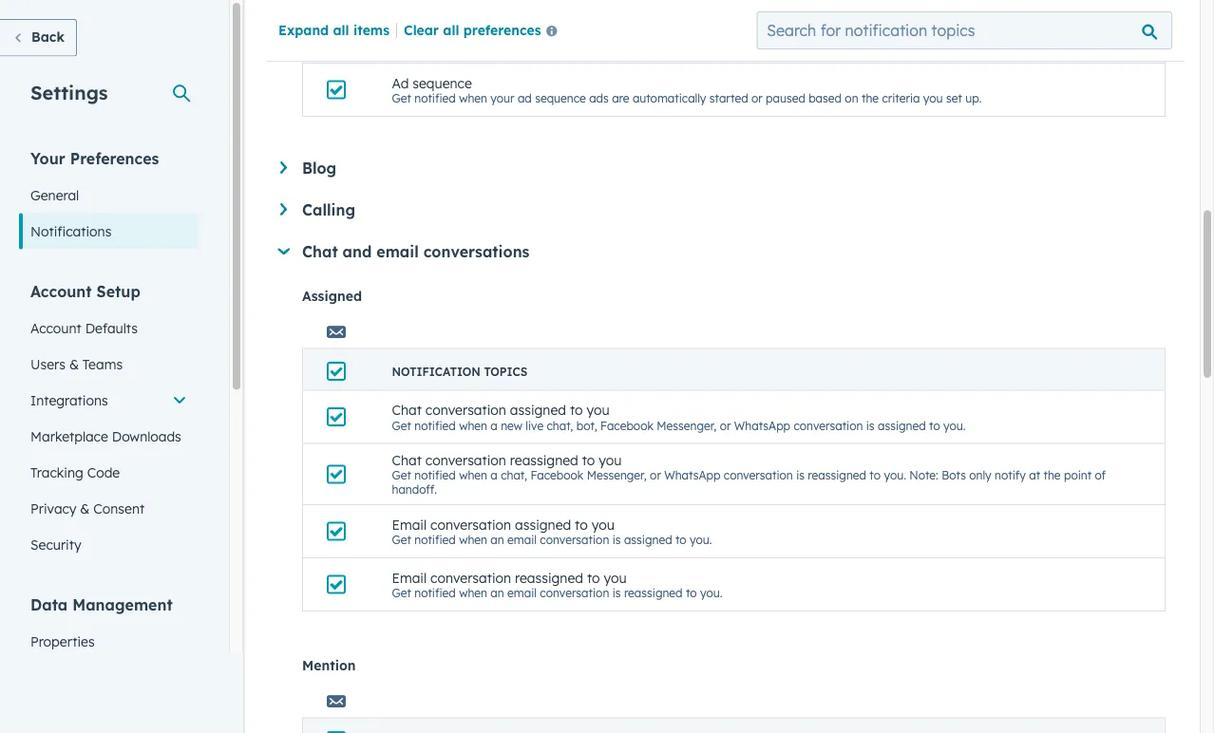 Task type: locate. For each thing, give the bounding box(es) containing it.
1 horizontal spatial facebook
[[600, 419, 654, 433]]

are
[[612, 91, 630, 106]]

1 vertical spatial facebook
[[531, 469, 584, 483]]

messenger, inside chat conversation reassigned to you get notified when a chat, facebook messenger, or whatsapp conversation is reassigned to you. note: bots only notify at the point of handoff.
[[587, 469, 647, 483]]

4 notified from the top
[[414, 533, 456, 548]]

you
[[923, 91, 943, 106], [587, 402, 610, 419], [599, 452, 622, 469], [592, 517, 615, 533], [604, 570, 627, 586]]

you inside chat conversation assigned to you get notified when a new live chat, bot, facebook messenger, or whatsapp conversation is assigned to you.
[[587, 402, 610, 419]]

account up the users
[[30, 320, 82, 336]]

email down email conversation assigned to you get notified when an email conversation is assigned to you.
[[507, 586, 537, 601]]

5 get from the top
[[392, 586, 411, 601]]

or up chat conversation reassigned to you get notified when a chat, facebook messenger, or whatsapp conversation is reassigned to you. note: bots only notify at the point of handoff. on the bottom
[[720, 419, 731, 433]]

notification topics up "new"
[[392, 365, 528, 379]]

consent
[[93, 500, 145, 517]]

a for assigned
[[491, 419, 498, 433]]

setup
[[96, 282, 140, 301]]

account defaults link
[[19, 310, 199, 346]]

email inside email conversation assigned to you get notified when an email conversation is assigned to you.
[[392, 517, 427, 533]]

1 get from the top
[[392, 91, 411, 106]]

a left "new"
[[491, 419, 498, 433]]

0 horizontal spatial whatsapp
[[664, 469, 721, 483]]

account
[[30, 282, 92, 301], [30, 320, 82, 336]]

notified for chat conversation assigned to you
[[414, 419, 456, 433]]

1 notification from the top
[[392, 38, 481, 52]]

messenger,
[[657, 419, 717, 433], [587, 469, 647, 483]]

email inside email conversation assigned to you get notified when an email conversation is assigned to you.
[[507, 533, 537, 548]]

get inside email conversation reassigned to you get notified when an email conversation is reassigned to you.
[[392, 586, 411, 601]]

when
[[459, 91, 487, 106], [459, 419, 487, 433], [459, 469, 487, 483], [459, 533, 487, 548], [459, 586, 487, 601]]

0 vertical spatial whatsapp
[[734, 419, 791, 433]]

on
[[845, 91, 859, 106]]

email
[[392, 517, 427, 533], [392, 570, 427, 586]]

chat, inside chat conversation assigned to you get notified when a new live chat, bot, facebook messenger, or whatsapp conversation is assigned to you.
[[547, 419, 573, 433]]

notified inside email conversation assigned to you get notified when an email conversation is assigned to you.
[[414, 533, 456, 548]]

facebook down live
[[531, 469, 584, 483]]

a inside chat conversation reassigned to you get notified when a chat, facebook messenger, or whatsapp conversation is reassigned to you. note: bots only notify at the point of handoff.
[[491, 469, 498, 483]]

and
[[343, 243, 372, 262]]

a up email conversation assigned to you get notified when an email conversation is assigned to you.
[[491, 469, 498, 483]]

whatsapp up chat conversation reassigned to you get notified when a chat, facebook messenger, or whatsapp conversation is reassigned to you. note: bots only notify at the point of handoff. on the bottom
[[734, 419, 791, 433]]

chat conversation assigned to you get notified when a new live chat, bot, facebook messenger, or whatsapp conversation is assigned to you.
[[392, 402, 966, 433]]

0 vertical spatial account
[[30, 282, 92, 301]]

all inside button
[[443, 21, 459, 38]]

0 vertical spatial email
[[377, 243, 419, 262]]

& right privacy
[[80, 500, 90, 517]]

caret image left and
[[278, 249, 290, 255]]

all right clear
[[443, 21, 459, 38]]

notification topics
[[392, 38, 528, 52], [392, 365, 528, 379]]

a inside chat conversation assigned to you get notified when a new live chat, bot, facebook messenger, or whatsapp conversation is assigned to you.
[[491, 419, 498, 433]]

& for users
[[69, 356, 79, 372]]

expand all items button
[[278, 21, 390, 38]]

an for assigned
[[491, 533, 504, 548]]

your preferences element
[[19, 148, 199, 249]]

1 vertical spatial email
[[507, 533, 537, 548]]

0 vertical spatial topics
[[484, 38, 528, 52]]

you for email conversation reassigned to you
[[604, 570, 627, 586]]

an inside email conversation assigned to you get notified when an email conversation is assigned to you.
[[491, 533, 504, 548]]

items
[[353, 21, 390, 38]]

or inside 'ad sequence get notified when your ad sequence ads are automatically started or paused based on the criteria you set up.'
[[752, 91, 763, 106]]

1 horizontal spatial the
[[1044, 469, 1061, 483]]

0 horizontal spatial chat,
[[501, 469, 527, 483]]

1 vertical spatial notification topics
[[392, 365, 528, 379]]

reassigned
[[510, 452, 578, 469], [808, 469, 867, 483], [515, 570, 583, 586], [624, 586, 683, 601]]

caret image left blog
[[280, 162, 287, 174]]

1 all from the left
[[333, 21, 349, 38]]

0 horizontal spatial or
[[650, 469, 661, 483]]

sequence
[[413, 75, 472, 91], [535, 91, 586, 106]]

1 vertical spatial chat
[[392, 402, 422, 419]]

you inside chat conversation reassigned to you get notified when a chat, facebook messenger, or whatsapp conversation is reassigned to you. note: bots only notify at the point of handoff.
[[599, 452, 622, 469]]

4 when from the top
[[459, 533, 487, 548]]

0 vertical spatial notification
[[392, 38, 481, 52]]

your
[[30, 149, 65, 168]]

&
[[69, 356, 79, 372], [80, 500, 90, 517]]

all
[[333, 21, 349, 38], [443, 21, 459, 38]]

notified inside email conversation reassigned to you get notified when an email conversation is reassigned to you.
[[414, 586, 456, 601]]

1 vertical spatial topics
[[484, 365, 528, 379]]

0 vertical spatial chat
[[302, 243, 338, 262]]

users & teams
[[30, 356, 123, 372]]

chat inside chat conversation assigned to you get notified when a new live chat, bot, facebook messenger, or whatsapp conversation is assigned to you.
[[392, 402, 422, 419]]

the inside 'ad sequence get notified when your ad sequence ads are automatically started or paused based on the criteria you set up.'
[[862, 91, 879, 106]]

or right started
[[752, 91, 763, 106]]

or
[[752, 91, 763, 106], [720, 419, 731, 433], [650, 469, 661, 483]]

an
[[491, 533, 504, 548], [491, 586, 504, 601]]

2 an from the top
[[491, 586, 504, 601]]

you inside email conversation reassigned to you get notified when an email conversation is reassigned to you.
[[604, 570, 627, 586]]

account setup
[[30, 282, 140, 301]]

notification
[[392, 38, 481, 52], [392, 365, 481, 379]]

0 horizontal spatial facebook
[[531, 469, 584, 483]]

get inside email conversation assigned to you get notified when an email conversation is assigned to you.
[[392, 533, 411, 548]]

1 a from the top
[[491, 419, 498, 433]]

3 get from the top
[[392, 469, 411, 483]]

new
[[501, 419, 523, 433]]

notifications
[[30, 223, 112, 239]]

the right on in the right top of the page
[[862, 91, 879, 106]]

when inside email conversation reassigned to you get notified when an email conversation is reassigned to you.
[[459, 586, 487, 601]]

to
[[570, 402, 583, 419], [929, 419, 940, 433], [582, 452, 595, 469], [870, 469, 881, 483], [575, 517, 588, 533], [676, 533, 687, 548], [587, 570, 600, 586], [686, 586, 697, 601]]

a
[[491, 419, 498, 433], [491, 469, 498, 483]]

privacy
[[30, 500, 76, 517]]

2 get from the top
[[392, 419, 411, 433]]

tracking code
[[30, 464, 120, 481]]

teams
[[83, 356, 123, 372]]

facebook inside chat conversation assigned to you get notified when a new live chat, bot, facebook messenger, or whatsapp conversation is assigned to you.
[[600, 419, 654, 433]]

notified inside chat conversation assigned to you get notified when a new live chat, bot, facebook messenger, or whatsapp conversation is assigned to you.
[[414, 419, 456, 433]]

caret image inside blog dropdown button
[[280, 162, 287, 174]]

chat, inside chat conversation reassigned to you get notified when a chat, facebook messenger, or whatsapp conversation is reassigned to you. note: bots only notify at the point of handoff.
[[501, 469, 527, 483]]

mention
[[302, 658, 356, 675]]

2 when from the top
[[459, 419, 487, 433]]

4 get from the top
[[392, 533, 411, 548]]

2 account from the top
[[30, 320, 82, 336]]

1 vertical spatial notification
[[392, 365, 481, 379]]

you left set on the top right of the page
[[923, 91, 943, 106]]

0 vertical spatial or
[[752, 91, 763, 106]]

account up the account defaults
[[30, 282, 92, 301]]

bots
[[942, 469, 966, 483]]

1 vertical spatial an
[[491, 586, 504, 601]]

you. inside email conversation reassigned to you get notified when an email conversation is reassigned to you.
[[700, 586, 723, 601]]

0 vertical spatial notification topics
[[392, 38, 528, 52]]

notify
[[995, 469, 1026, 483]]

chat and email conversations
[[302, 243, 530, 262]]

or down chat conversation assigned to you get notified when a new live chat, bot, facebook messenger, or whatsapp conversation is assigned to you.
[[650, 469, 661, 483]]

3 notified from the top
[[414, 469, 456, 483]]

an up email conversation reassigned to you get notified when an email conversation is reassigned to you.
[[491, 533, 504, 548]]

based
[[809, 91, 842, 106]]

facebook
[[600, 419, 654, 433], [531, 469, 584, 483]]

expand
[[278, 21, 329, 38]]

whatsapp
[[734, 419, 791, 433], [664, 469, 721, 483]]

when inside chat conversation reassigned to you get notified when a chat, facebook messenger, or whatsapp conversation is reassigned to you. note: bots only notify at the point of handoff.
[[459, 469, 487, 483]]

settings
[[30, 80, 108, 104]]

chat inside chat conversation reassigned to you get notified when a chat, facebook messenger, or whatsapp conversation is reassigned to you. note: bots only notify at the point of handoff.
[[392, 452, 422, 469]]

an inside email conversation reassigned to you get notified when an email conversation is reassigned to you.
[[491, 586, 504, 601]]

account for account defaults
[[30, 320, 82, 336]]

chat, down "new"
[[501, 469, 527, 483]]

0 vertical spatial messenger,
[[657, 419, 717, 433]]

notified inside chat conversation reassigned to you get notified when a chat, facebook messenger, or whatsapp conversation is reassigned to you. note: bots only notify at the point of handoff.
[[414, 469, 456, 483]]

0 horizontal spatial &
[[69, 356, 79, 372]]

defaults
[[85, 320, 138, 336]]

bot,
[[576, 419, 597, 433]]

you down chat conversation assigned to you get notified when a new live chat, bot, facebook messenger, or whatsapp conversation is assigned to you.
[[599, 452, 622, 469]]

get for chat conversation assigned to you
[[392, 419, 411, 433]]

0 horizontal spatial all
[[333, 21, 349, 38]]

you inside 'ad sequence get notified when your ad sequence ads are automatically started or paused based on the criteria you set up.'
[[923, 91, 943, 106]]

email inside email conversation reassigned to you get notified when an email conversation is reassigned to you.
[[507, 586, 537, 601]]

2 notification topics from the top
[[392, 365, 528, 379]]

1 notification topics from the top
[[392, 38, 528, 52]]

you. inside chat conversation assigned to you get notified when a new live chat, bot, facebook messenger, or whatsapp conversation is assigned to you.
[[944, 419, 966, 433]]

1 vertical spatial email
[[392, 570, 427, 586]]

the
[[862, 91, 879, 106], [1044, 469, 1061, 483]]

2 email from the top
[[392, 570, 427, 586]]

caret image inside 'chat and email conversations' 'dropdown button'
[[278, 249, 290, 255]]

topics up your
[[484, 38, 528, 52]]

0 vertical spatial caret image
[[280, 162, 287, 174]]

2 vertical spatial caret image
[[278, 249, 290, 255]]

2 vertical spatial email
[[507, 586, 537, 601]]

paused
[[766, 91, 806, 106]]

2 all from the left
[[443, 21, 459, 38]]

the right at
[[1044, 469, 1061, 483]]

1 when from the top
[[459, 91, 487, 106]]

topics
[[484, 38, 528, 52], [484, 365, 528, 379]]

facebook right "bot,"
[[600, 419, 654, 433]]

caret image inside calling dropdown button
[[280, 204, 287, 216]]

notification topics up your
[[392, 38, 528, 52]]

5 when from the top
[[459, 586, 487, 601]]

0 vertical spatial email
[[392, 517, 427, 533]]

chat, right live
[[547, 419, 573, 433]]

1 vertical spatial whatsapp
[[664, 469, 721, 483]]

chat,
[[547, 419, 573, 433], [501, 469, 527, 483]]

notified inside 'ad sequence get notified when your ad sequence ads are automatically started or paused based on the criteria you set up.'
[[414, 91, 456, 106]]

clear
[[404, 21, 439, 38]]

ad
[[392, 75, 409, 91]]

0 horizontal spatial the
[[862, 91, 879, 106]]

caret image for calling
[[280, 204, 287, 216]]

1 email from the top
[[392, 517, 427, 533]]

general link
[[19, 177, 199, 213]]

5 notified from the top
[[414, 586, 456, 601]]

you inside email conversation assigned to you get notified when an email conversation is assigned to you.
[[592, 517, 615, 533]]

preferences
[[463, 21, 541, 38]]

you down email conversation assigned to you get notified when an email conversation is assigned to you.
[[604, 570, 627, 586]]

notified
[[414, 91, 456, 106], [414, 419, 456, 433], [414, 469, 456, 483], [414, 533, 456, 548], [414, 586, 456, 601]]

0 horizontal spatial messenger,
[[587, 469, 647, 483]]

2 vertical spatial chat
[[392, 452, 422, 469]]

messenger, up chat conversation reassigned to you get notified when a chat, facebook messenger, or whatsapp conversation is reassigned to you. note: bots only notify at the point of handoff. on the bottom
[[657, 419, 717, 433]]

messenger, down "bot,"
[[587, 469, 647, 483]]

email up email conversation reassigned to you get notified when an email conversation is reassigned to you.
[[507, 533, 537, 548]]

1 horizontal spatial or
[[720, 419, 731, 433]]

you up email conversation reassigned to you get notified when an email conversation is reassigned to you.
[[592, 517, 615, 533]]

email inside email conversation reassigned to you get notified when an email conversation is reassigned to you.
[[392, 570, 427, 586]]

1 vertical spatial messenger,
[[587, 469, 647, 483]]

1 vertical spatial chat,
[[501, 469, 527, 483]]

& right the users
[[69, 356, 79, 372]]

privacy & consent
[[30, 500, 145, 517]]

1 vertical spatial a
[[491, 469, 498, 483]]

email
[[377, 243, 419, 262], [507, 533, 537, 548], [507, 586, 537, 601]]

0 vertical spatial an
[[491, 533, 504, 548]]

or for you
[[650, 469, 661, 483]]

topics up "new"
[[484, 365, 528, 379]]

1 horizontal spatial chat,
[[547, 419, 573, 433]]

you right live
[[587, 402, 610, 419]]

0 vertical spatial facebook
[[600, 419, 654, 433]]

you for chat conversation assigned to you
[[587, 402, 610, 419]]

1 horizontal spatial whatsapp
[[734, 419, 791, 433]]

when for email conversation assigned to you
[[459, 533, 487, 548]]

up.
[[966, 91, 982, 106]]

1 topics from the top
[[484, 38, 528, 52]]

1 vertical spatial account
[[30, 320, 82, 336]]

email right and
[[377, 243, 419, 262]]

when for chat conversation assigned to you
[[459, 419, 487, 433]]

expand all items
[[278, 21, 390, 38]]

is
[[866, 419, 875, 433], [796, 469, 805, 483], [613, 533, 621, 548], [613, 586, 621, 601]]

0 vertical spatial &
[[69, 356, 79, 372]]

1 horizontal spatial all
[[443, 21, 459, 38]]

3 when from the top
[[459, 469, 487, 483]]

get inside chat conversation assigned to you get notified when a new live chat, bot, facebook messenger, or whatsapp conversation is assigned to you.
[[392, 419, 411, 433]]

preferences
[[70, 149, 159, 168]]

calling button
[[280, 201, 1166, 220]]

all left items
[[333, 21, 349, 38]]

an down email conversation assigned to you get notified when an email conversation is assigned to you.
[[491, 586, 504, 601]]

tracking code link
[[19, 455, 199, 491]]

get inside chat conversation reassigned to you get notified when a chat, facebook messenger, or whatsapp conversation is reassigned to you. note: bots only notify at the point of handoff.
[[392, 469, 411, 483]]

2 horizontal spatial or
[[752, 91, 763, 106]]

0 vertical spatial chat,
[[547, 419, 573, 433]]

2 notified from the top
[[414, 419, 456, 433]]

whatsapp down chat conversation assigned to you get notified when a new live chat, bot, facebook messenger, or whatsapp conversation is assigned to you.
[[664, 469, 721, 483]]

you. inside email conversation assigned to you get notified when an email conversation is assigned to you.
[[690, 533, 712, 548]]

notified for email conversation assigned to you
[[414, 533, 456, 548]]

caret image left calling
[[280, 204, 287, 216]]

2 a from the top
[[491, 469, 498, 483]]

caret image for blog
[[280, 162, 287, 174]]

1 horizontal spatial messenger,
[[657, 419, 717, 433]]

clear all preferences button
[[404, 20, 565, 43]]

integrations button
[[19, 382, 199, 419]]

1 vertical spatial caret image
[[280, 204, 287, 216]]

1 account from the top
[[30, 282, 92, 301]]

when inside email conversation assigned to you get notified when an email conversation is assigned to you.
[[459, 533, 487, 548]]

conversation
[[426, 402, 506, 419], [794, 419, 863, 433], [426, 452, 506, 469], [724, 469, 793, 483], [430, 517, 511, 533], [540, 533, 609, 548], [430, 570, 511, 586], [540, 586, 609, 601]]

0 vertical spatial the
[[862, 91, 879, 106]]

you.
[[944, 419, 966, 433], [884, 469, 906, 483], [690, 533, 712, 548], [700, 586, 723, 601]]

notifications link
[[19, 213, 199, 249]]

1 vertical spatial the
[[1044, 469, 1061, 483]]

marketplace downloads
[[30, 428, 181, 445]]

1 vertical spatial or
[[720, 419, 731, 433]]

ads
[[589, 91, 609, 106]]

marketplace downloads link
[[19, 419, 199, 455]]

2 vertical spatial or
[[650, 469, 661, 483]]

1 notified from the top
[[414, 91, 456, 106]]

get
[[392, 91, 411, 106], [392, 419, 411, 433], [392, 469, 411, 483], [392, 533, 411, 548], [392, 586, 411, 601]]

or inside chat conversation reassigned to you get notified when a chat, facebook messenger, or whatsapp conversation is reassigned to you. note: bots only notify at the point of handoff.
[[650, 469, 661, 483]]

caret image
[[280, 162, 287, 174], [280, 204, 287, 216], [278, 249, 290, 255]]

0 vertical spatial a
[[491, 419, 498, 433]]

when inside chat conversation assigned to you get notified when a new live chat, bot, facebook messenger, or whatsapp conversation is assigned to you.
[[459, 419, 487, 433]]

1 vertical spatial &
[[80, 500, 90, 517]]

1 horizontal spatial &
[[80, 500, 90, 517]]

1 an from the top
[[491, 533, 504, 548]]



Task type: describe. For each thing, give the bounding box(es) containing it.
1 horizontal spatial sequence
[[535, 91, 586, 106]]

account for account setup
[[30, 282, 92, 301]]

criteria
[[882, 91, 920, 106]]

code
[[87, 464, 120, 481]]

data management element
[[19, 594, 199, 734]]

only
[[969, 469, 992, 483]]

users
[[30, 356, 66, 372]]

downloads
[[112, 428, 181, 445]]

integrations
[[30, 392, 108, 409]]

whatsapp inside chat conversation reassigned to you get notified when a chat, facebook messenger, or whatsapp conversation is reassigned to you. note: bots only notify at the point of handoff.
[[664, 469, 721, 483]]

get for email conversation assigned to you
[[392, 533, 411, 548]]

your preferences
[[30, 149, 159, 168]]

started
[[710, 91, 748, 106]]

chat for chat conversation assigned to you get notified when a new live chat, bot, facebook messenger, or whatsapp conversation is assigned to you.
[[392, 402, 422, 419]]

chat for chat conversation reassigned to you get notified when a chat, facebook messenger, or whatsapp conversation is reassigned to you. note: bots only notify at the point of handoff.
[[392, 452, 422, 469]]

when for chat conversation reassigned to you
[[459, 469, 487, 483]]

you for chat conversation reassigned to you
[[599, 452, 622, 469]]

Search for notification topics search field
[[757, 11, 1173, 49]]

whatsapp inside chat conversation assigned to you get notified when a new live chat, bot, facebook messenger, or whatsapp conversation is assigned to you.
[[734, 419, 791, 433]]

set
[[946, 91, 962, 106]]

is inside email conversation reassigned to you get notified when an email conversation is reassigned to you.
[[613, 586, 621, 601]]

blog
[[302, 159, 337, 178]]

calling
[[302, 201, 355, 220]]

chat conversation reassigned to you get notified when a chat, facebook messenger, or whatsapp conversation is reassigned to you. note: bots only notify at the point of handoff.
[[392, 452, 1106, 497]]

notified for email conversation reassigned to you
[[414, 586, 456, 601]]

chat and email conversations button
[[277, 243, 1166, 262]]

general
[[30, 187, 79, 203]]

you for email conversation assigned to you
[[592, 517, 615, 533]]

email for email conversation assigned to you
[[392, 517, 427, 533]]

& for privacy
[[80, 500, 90, 517]]

or for when
[[752, 91, 763, 106]]

is inside email conversation assigned to you get notified when an email conversation is assigned to you.
[[613, 533, 621, 548]]

note:
[[910, 469, 939, 483]]

all for clear
[[443, 21, 459, 38]]

your
[[491, 91, 515, 106]]

automatically
[[633, 91, 706, 106]]

conversations
[[423, 243, 530, 262]]

caret image for chat and email conversations
[[278, 249, 290, 255]]

get for email conversation reassigned to you
[[392, 586, 411, 601]]

data management
[[30, 595, 173, 614]]

notified for chat conversation reassigned to you
[[414, 469, 456, 483]]

privacy & consent link
[[19, 491, 199, 527]]

chat for chat and email conversations
[[302, 243, 338, 262]]

handoff.
[[392, 483, 437, 497]]

back link
[[0, 19, 77, 57]]

account setup element
[[19, 281, 199, 563]]

users & teams link
[[19, 346, 199, 382]]

assigned
[[302, 288, 362, 305]]

back
[[31, 29, 65, 45]]

the inside chat conversation reassigned to you get notified when a chat, facebook messenger, or whatsapp conversation is reassigned to you. note: bots only notify at the point of handoff.
[[1044, 469, 1061, 483]]

when for email conversation reassigned to you
[[459, 586, 487, 601]]

email for email conversation reassigned to you
[[507, 586, 537, 601]]

security
[[30, 536, 81, 553]]

management
[[72, 595, 173, 614]]

you. inside chat conversation reassigned to you get notified when a chat, facebook messenger, or whatsapp conversation is reassigned to you. note: bots only notify at the point of handoff.
[[884, 469, 906, 483]]

facebook inside chat conversation reassigned to you get notified when a chat, facebook messenger, or whatsapp conversation is reassigned to you. note: bots only notify at the point of handoff.
[[531, 469, 584, 483]]

a for reassigned
[[491, 469, 498, 483]]

ad
[[518, 91, 532, 106]]

properties
[[30, 633, 95, 650]]

0 horizontal spatial sequence
[[413, 75, 472, 91]]

data
[[30, 595, 68, 614]]

ad sequence get notified when your ad sequence ads are automatically started or paused based on the criteria you set up.
[[392, 75, 982, 106]]

email conversation reassigned to you get notified when an email conversation is reassigned to you.
[[392, 570, 723, 601]]

email for email conversation reassigned to you
[[392, 570, 427, 586]]

account defaults
[[30, 320, 138, 336]]

when inside 'ad sequence get notified when your ad sequence ads are automatically started or paused based on the criteria you set up.'
[[459, 91, 487, 106]]

of
[[1095, 469, 1106, 483]]

is inside chat conversation reassigned to you get notified when a chat, facebook messenger, or whatsapp conversation is reassigned to you. note: bots only notify at the point of handoff.
[[796, 469, 805, 483]]

email conversation assigned to you get notified when an email conversation is assigned to you.
[[392, 517, 712, 548]]

tracking
[[30, 464, 83, 481]]

get for chat conversation reassigned to you
[[392, 469, 411, 483]]

2 notification from the top
[[392, 365, 481, 379]]

at
[[1029, 469, 1041, 483]]

an for reassigned
[[491, 586, 504, 601]]

get inside 'ad sequence get notified when your ad sequence ads are automatically started or paused based on the criteria you set up.'
[[392, 91, 411, 106]]

clear all preferences
[[404, 21, 541, 38]]

marketplace
[[30, 428, 108, 445]]

is inside chat conversation assigned to you get notified when a new live chat, bot, facebook messenger, or whatsapp conversation is assigned to you.
[[866, 419, 875, 433]]

email for email conversation assigned to you
[[507, 533, 537, 548]]

live
[[526, 419, 544, 433]]

2 topics from the top
[[484, 365, 528, 379]]

blog button
[[280, 159, 1166, 178]]

point
[[1064, 469, 1092, 483]]

all for expand
[[333, 21, 349, 38]]

messenger, inside chat conversation assigned to you get notified when a new live chat, bot, facebook messenger, or whatsapp conversation is assigned to you.
[[657, 419, 717, 433]]

properties link
[[19, 624, 199, 660]]

or inside chat conversation assigned to you get notified when a new live chat, bot, facebook messenger, or whatsapp conversation is assigned to you.
[[720, 419, 731, 433]]

security link
[[19, 527, 199, 563]]



Task type: vqa. For each thing, say whether or not it's contained in the screenshot.
first when from the top of the page
yes



